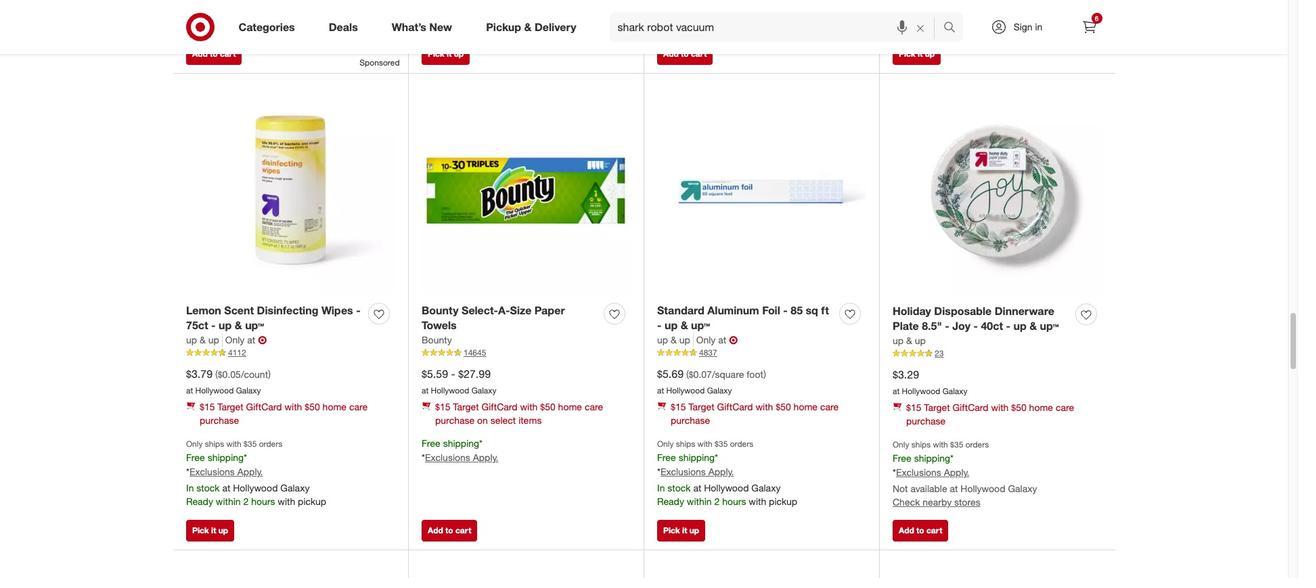 Task type: locate. For each thing, give the bounding box(es) containing it.
hollywood inside in stock at  hollywood galaxy ready within 2 hours
[[704, 6, 749, 17]]

bounty down towels in the left bottom of the page
[[422, 335, 452, 346]]

2 only ships with $35 orders free shipping * * exclusions apply. in stock at  hollywood galaxy ready within 2 hours with pickup from the left
[[657, 439, 797, 508]]

0 vertical spatial bounty
[[422, 304, 459, 317]]

8.5"
[[922, 320, 942, 333]]

up™ down 'standard'
[[691, 319, 710, 333]]

delivery
[[535, 20, 576, 34]]

giftcard down /square
[[717, 401, 753, 413]]

check inside the "only ships with $35 orders free shipping * * exclusions apply. not available at hollywood galaxy check nearby stores"
[[893, 497, 920, 508]]

at inside $5.59 - $27.99 at hollywood galaxy
[[422, 386, 429, 396]]

( right "$3.79"
[[215, 369, 218, 381]]

- left joy
[[945, 320, 949, 333]]

$5.69
[[657, 368, 684, 381]]

1 ¬ from the left
[[258, 334, 267, 347]]

galaxy inside the "only ships with $35 orders free shipping * * exclusions apply. not available at hollywood galaxy check nearby stores"
[[1008, 483, 1037, 495]]

standard aluminum foil - 85 sq ft - up & up™ image
[[657, 87, 866, 295], [657, 87, 866, 295]]

0 horizontal spatial stores
[[248, 19, 274, 31]]

$15 target giftcard with $50 home care purchase down foot
[[671, 401, 839, 426]]

up™
[[245, 319, 264, 333], [691, 319, 710, 333], [1040, 320, 1059, 333]]

stores inside not available at check nearby stores
[[248, 19, 274, 31]]

shipping inside the "only ships with $35 orders free shipping * * exclusions apply. not available at hollywood galaxy check nearby stores"
[[914, 453, 950, 464]]

) down 4837 link
[[764, 369, 766, 381]]

ready within 2 hours with pickup
[[422, 19, 562, 31]]

$50
[[305, 401, 320, 413], [540, 401, 556, 413], [776, 401, 791, 413], [1011, 402, 1027, 414]]

1 horizontal spatial nearby
[[923, 497, 952, 508]]

what's new
[[392, 20, 452, 34]]

$15 target giftcard with $50 home care purchase
[[200, 401, 368, 426], [671, 401, 839, 426], [906, 402, 1074, 427]]

$15 inside $15 target giftcard with $50 home care purchase on select items
[[435, 401, 450, 413]]

$35
[[244, 439, 257, 449], [715, 439, 728, 449], [950, 440, 963, 450]]

$50 for $27.99
[[540, 401, 556, 413]]

not
[[186, 6, 201, 17], [893, 483, 908, 495]]

&
[[524, 20, 532, 34], [235, 319, 242, 333], [681, 319, 688, 333], [1030, 320, 1037, 333], [200, 335, 206, 346], [671, 335, 677, 346], [906, 335, 912, 347]]

only ships with $35 orders free shipping * * exclusions apply. in stock at  hollywood galaxy ready within 2 hours with pickup
[[186, 439, 326, 508], [657, 439, 797, 508]]

it
[[447, 48, 452, 59], [918, 48, 923, 59], [211, 526, 216, 536], [682, 526, 687, 536]]

only inside the "only ships with $35 orders free shipping * * exclusions apply. not available at hollywood galaxy check nearby stores"
[[893, 440, 909, 450]]

ready
[[422, 19, 449, 31], [657, 19, 684, 31], [893, 20, 920, 31], [186, 496, 213, 508], [657, 496, 684, 508]]

target up on
[[453, 401, 479, 413]]

1 horizontal spatial $15 target giftcard with $50 home care purchase
[[671, 401, 839, 426]]

hollywood
[[704, 6, 749, 17], [940, 6, 984, 18], [195, 386, 234, 396], [431, 386, 469, 396], [666, 386, 705, 396], [902, 387, 940, 397], [233, 483, 278, 494], [704, 483, 749, 494], [961, 483, 1006, 495]]

0 horizontal spatial up & up link
[[186, 334, 223, 347]]

up inside standard aluminum foil - 85 sq ft - up & up™
[[665, 319, 678, 333]]

- right the $5.59
[[451, 368, 455, 381]]

deals
[[329, 20, 358, 34]]

0 horizontal spatial )
[[268, 369, 271, 381]]

2 bounty from the top
[[422, 335, 452, 346]]

pick
[[428, 48, 445, 59], [899, 48, 916, 59], [192, 526, 209, 536], [663, 526, 680, 536]]

giftcard for $0.05
[[246, 401, 282, 413]]

0 horizontal spatial available
[[204, 6, 241, 17]]

$50 down 4112 link
[[305, 401, 320, 413]]

23
[[935, 349, 944, 359]]

hollywood inside the $5.69 ( $0.07 /square foot ) at hollywood galaxy
[[666, 386, 705, 396]]

care
[[349, 401, 368, 413], [585, 401, 603, 413], [820, 401, 839, 413], [1056, 402, 1074, 414]]

not inside the "only ships with $35 orders free shipping * * exclusions apply. not available at hollywood galaxy check nearby stores"
[[893, 483, 908, 495]]

$50 down 23 'link'
[[1011, 402, 1027, 414]]

2 ) from the left
[[764, 369, 766, 381]]

0 horizontal spatial check
[[186, 19, 214, 31]]

bounty inside bounty select-a-size paper towels
[[422, 304, 459, 317]]

1 horizontal spatial orders
[[730, 439, 754, 449]]

up
[[454, 48, 464, 59], [925, 48, 935, 59], [219, 319, 232, 333], [665, 319, 678, 333], [1014, 320, 1027, 333], [186, 335, 197, 346], [208, 335, 219, 346], [657, 335, 668, 346], [679, 335, 690, 346], [893, 335, 904, 347], [915, 335, 926, 347], [218, 526, 228, 536], [690, 526, 699, 536]]

2 ¬ from the left
[[729, 334, 738, 347]]

not available at check nearby stores
[[186, 6, 274, 31]]

1 vertical spatial not
[[893, 483, 908, 495]]

aluminum
[[708, 304, 759, 317]]

1 horizontal spatial check
[[893, 497, 920, 508]]

$15 down $3.79 ( $0.05 /count ) at hollywood galaxy
[[200, 401, 215, 413]]

0 vertical spatial not
[[186, 6, 201, 17]]

in
[[657, 6, 665, 17], [893, 6, 901, 18], [186, 483, 194, 494], [657, 483, 665, 494]]

nearby inside not available at check nearby stores
[[216, 19, 245, 31]]

1 vertical spatial check nearby stores button
[[893, 496, 981, 510]]

1 vertical spatial available
[[911, 483, 947, 495]]

1 vertical spatial nearby
[[923, 497, 952, 508]]

$15 for $3.29
[[906, 402, 922, 414]]

pick it up button
[[422, 43, 470, 65], [893, 43, 941, 65], [186, 520, 234, 542], [657, 520, 705, 542]]

care for lemon scent disinfecting wipes - 75ct - up & up™
[[349, 401, 368, 413]]

up™ down scent
[[245, 319, 264, 333]]

$5.59
[[422, 368, 448, 381]]

bounty select-a-size paper towels link
[[422, 303, 598, 334]]

What can we help you find? suggestions appear below search field
[[610, 12, 947, 42]]

$3.29 at hollywood galaxy
[[893, 369, 968, 397]]

1 up & up only at ¬ from the left
[[186, 334, 267, 347]]

orders for $3.79
[[259, 439, 282, 449]]

home inside $15 target giftcard with $50 home care purchase on select items
[[558, 401, 582, 413]]

care for bounty select-a-size paper towels
[[585, 401, 603, 413]]

1 horizontal spatial up™
[[691, 319, 710, 333]]

exclusions inside the "only ships with $35 orders free shipping * * exclusions apply. not available at hollywood galaxy check nearby stores"
[[896, 467, 941, 479]]

available inside not available at check nearby stores
[[204, 6, 241, 17]]

$15 for $3.79
[[200, 401, 215, 413]]

$50 inside $15 target giftcard with $50 home care purchase on select items
[[540, 401, 556, 413]]

purchase down $3.79 ( $0.05 /count ) at hollywood galaxy
[[200, 415, 239, 426]]

bounty select-a-size paper towels image
[[422, 87, 630, 295], [422, 87, 630, 295]]

free for holiday disposable dinnerware plate 8.5" - joy - 40ct - up & up™
[[893, 453, 912, 464]]

$35 for $3.79
[[244, 439, 257, 449]]

0 horizontal spatial $35
[[244, 439, 257, 449]]

2 horizontal spatial $35
[[950, 440, 963, 450]]

pickup inside in stock at  hollywood galaxy ready within 2 hours with pickup
[[1005, 20, 1033, 31]]

75ct
[[186, 319, 208, 333]]

ready inside in stock at  hollywood galaxy ready within 2 hours with pickup
[[893, 20, 920, 31]]

0 horizontal spatial $15 target giftcard with $50 home care purchase
[[200, 401, 368, 426]]

1 horizontal spatial (
[[686, 369, 689, 381]]

home for lemon scent disinfecting wipes - 75ct - up & up™
[[323, 401, 347, 413]]

¬
[[258, 334, 267, 347], [729, 334, 738, 347]]

in
[[1035, 21, 1043, 32]]

hollywood inside $5.59 - $27.99 at hollywood galaxy
[[431, 386, 469, 396]]

giftcard
[[246, 401, 282, 413], [482, 401, 518, 413], [717, 401, 753, 413], [953, 402, 989, 414]]

apply. inside the "only ships with $35 orders free shipping * * exclusions apply. not available at hollywood galaxy check nearby stores"
[[944, 467, 969, 479]]

0 horizontal spatial only ships with $35 orders free shipping * * exclusions apply. in stock at  hollywood galaxy ready within 2 hours with pickup
[[186, 439, 326, 508]]

) down 4112 link
[[268, 369, 271, 381]]

hours inside in stock at  hollywood galaxy ready within 2 hours
[[722, 19, 746, 31]]

1 vertical spatial check
[[893, 497, 920, 508]]

standard
[[657, 304, 705, 317]]

1 bounty from the top
[[422, 304, 459, 317]]

0 vertical spatial nearby
[[216, 19, 245, 31]]

at inside the "only ships with $35 orders free shipping * * exclusions apply. not available at hollywood galaxy check nearby stores"
[[950, 483, 958, 495]]

lemon
[[186, 304, 221, 317]]

exclusions apply. button for standard aluminum foil - 85 sq ft - up & up™
[[661, 466, 734, 479]]

select
[[491, 415, 516, 426]]

0 horizontal spatial nearby
[[216, 19, 245, 31]]

only for $5.69
[[657, 439, 674, 449]]

1 horizontal spatial up & up link
[[657, 334, 694, 347]]

giftcard up select
[[482, 401, 518, 413]]

apply. for holiday disposable dinnerware plate 8.5" - joy - 40ct - up & up™
[[944, 467, 969, 479]]

$15 down $3.29 at hollywood galaxy
[[906, 402, 922, 414]]

with inside $15 target giftcard with $50 home care purchase on select items
[[520, 401, 538, 413]]

2 ( from the left
[[686, 369, 689, 381]]

galaxy
[[752, 6, 781, 17], [987, 6, 1016, 18], [236, 386, 261, 396], [472, 386, 496, 396], [707, 386, 732, 396], [943, 387, 968, 397], [280, 483, 310, 494], [752, 483, 781, 494], [1008, 483, 1037, 495]]

ships down the $5.69 ( $0.07 /square foot ) at hollywood galaxy
[[676, 439, 695, 449]]

only ships with $35 orders free shipping * * exclusions apply. not available at hollywood galaxy check nearby stores
[[893, 440, 1037, 508]]

giftcard for $0.07
[[717, 401, 753, 413]]

0 horizontal spatial (
[[215, 369, 218, 381]]

-
[[356, 304, 361, 317], [783, 304, 788, 317], [211, 319, 216, 333], [657, 319, 662, 333], [945, 320, 949, 333], [974, 320, 978, 333], [1006, 320, 1011, 333], [451, 368, 455, 381]]

care inside $15 target giftcard with $50 home care purchase on select items
[[585, 401, 603, 413]]

exclusions apply. button
[[425, 451, 498, 465], [189, 466, 263, 479], [661, 466, 734, 479], [896, 466, 969, 480]]

$5.59 - $27.99 at hollywood galaxy
[[422, 368, 496, 396]]

2 horizontal spatial up™
[[1040, 320, 1059, 333]]

up & up link down the plate at the bottom of the page
[[893, 335, 926, 348]]

1 horizontal spatial not
[[893, 483, 908, 495]]

purchase inside $15 target giftcard with $50 home care purchase on select items
[[435, 415, 475, 426]]

home for bounty select-a-size paper towels
[[558, 401, 582, 413]]

- right the wipes
[[356, 304, 361, 317]]

with
[[513, 19, 531, 31], [984, 20, 1002, 31], [285, 401, 302, 413], [520, 401, 538, 413], [756, 401, 773, 413], [991, 402, 1009, 414], [226, 439, 241, 449], [698, 439, 713, 449], [933, 440, 948, 450], [278, 496, 295, 508], [749, 496, 766, 508]]

galaxy inside the $5.69 ( $0.07 /square foot ) at hollywood galaxy
[[707, 386, 732, 396]]

1 horizontal spatial up & up only at ¬
[[657, 334, 738, 347]]

holiday disposable dinnerware plate 8.5" - joy - 40ct - up & up™ image
[[893, 87, 1102, 296], [893, 87, 1102, 296]]

stores
[[248, 19, 274, 31], [954, 497, 981, 508]]

1 horizontal spatial available
[[911, 483, 947, 495]]

exclusions inside free shipping * * exclusions apply.
[[425, 452, 470, 464]]

giftcard for $27.99
[[482, 401, 518, 413]]

orders
[[259, 439, 282, 449], [730, 439, 754, 449], [966, 440, 989, 450]]

0 horizontal spatial up & up only at ¬
[[186, 334, 267, 347]]

1 horizontal spatial only ships with $35 orders free shipping * * exclusions apply. in stock at  hollywood galaxy ready within 2 hours with pickup
[[657, 439, 797, 508]]

0 horizontal spatial up™
[[245, 319, 264, 333]]

purchase left on
[[435, 415, 475, 426]]

up & up link down 75ct
[[186, 334, 223, 347]]

1 only ships with $35 orders free shipping * * exclusions apply. in stock at  hollywood galaxy ready within 2 hours with pickup from the left
[[186, 439, 326, 508]]

search button
[[937, 12, 970, 45]]

¬ down standard aluminum foil - 85 sq ft - up & up™
[[729, 334, 738, 347]]

$0.07
[[689, 369, 712, 381]]

home for holiday disposable dinnerware plate 8.5" - joy - 40ct - up & up™
[[1029, 402, 1053, 414]]

up & up only at ¬ up 4837
[[657, 334, 738, 347]]

purchase for $0.07
[[671, 415, 710, 426]]

pick it up
[[428, 48, 464, 59], [899, 48, 935, 59], [192, 526, 228, 536], [663, 526, 699, 536]]

not inside not available at check nearby stores
[[186, 6, 201, 17]]

target for $0.05
[[218, 401, 243, 413]]

target down the $5.69 ( $0.07 /square foot ) at hollywood galaxy
[[689, 401, 715, 413]]

1 horizontal spatial )
[[764, 369, 766, 381]]

( right $5.69
[[686, 369, 689, 381]]

*
[[479, 438, 483, 449], [422, 452, 425, 464], [244, 452, 247, 464], [715, 452, 718, 464], [950, 453, 954, 464], [186, 466, 189, 478], [657, 466, 661, 478], [893, 467, 896, 479]]

shipping inside free shipping * * exclusions apply.
[[443, 438, 479, 449]]

1 ( from the left
[[215, 369, 218, 381]]

free inside the "only ships with $35 orders free shipping * * exclusions apply. not available at hollywood galaxy check nearby stores"
[[893, 453, 912, 464]]

0 vertical spatial available
[[204, 6, 241, 17]]

2 horizontal spatial orders
[[966, 440, 989, 450]]

ships down $3.79 ( $0.05 /count ) at hollywood galaxy
[[205, 439, 224, 449]]

0 horizontal spatial orders
[[259, 439, 282, 449]]

( inside the $5.69 ( $0.07 /square foot ) at hollywood galaxy
[[686, 369, 689, 381]]

orders for $5.69
[[730, 439, 754, 449]]

0 horizontal spatial ships
[[205, 439, 224, 449]]

lemon scent disinfecting wipes - 75ct - up & up™ link
[[186, 303, 363, 334]]

at
[[243, 6, 251, 17], [693, 6, 701, 17], [929, 6, 937, 18], [247, 335, 255, 346], [718, 335, 726, 346], [186, 386, 193, 396], [422, 386, 429, 396], [657, 386, 664, 396], [893, 387, 900, 397], [222, 483, 230, 494], [693, 483, 701, 494], [950, 483, 958, 495]]

$50 for hollywood
[[1011, 402, 1027, 414]]

$15 down $5.59 - $27.99 at hollywood galaxy
[[435, 401, 450, 413]]

add
[[192, 48, 208, 59], [663, 48, 679, 59], [428, 526, 443, 536], [899, 526, 914, 536]]

¬ down lemon scent disinfecting wipes - 75ct - up & up™
[[258, 334, 267, 347]]

to
[[210, 48, 218, 59], [681, 48, 689, 59], [445, 526, 453, 536], [917, 526, 924, 536]]

exclusions for holiday disposable dinnerware plate 8.5" - joy - 40ct - up & up™
[[896, 467, 941, 479]]

up & up link down 'standard'
[[657, 334, 694, 347]]

lemon scent disinfecting wipes - 75ct - up & up™
[[186, 304, 361, 333]]

purchase down the $5.69 ( $0.07 /square foot ) at hollywood galaxy
[[671, 415, 710, 426]]

$3.29
[[893, 369, 919, 382]]

target
[[218, 401, 243, 413], [453, 401, 479, 413], [689, 401, 715, 413], [924, 402, 950, 414]]

dinnerware
[[995, 304, 1055, 318]]

ships
[[205, 439, 224, 449], [676, 439, 695, 449], [912, 440, 931, 450]]

lemon scent disinfecting wipes - 75ct - up & up™ image
[[186, 87, 395, 295], [186, 87, 395, 295]]

giftcard down $3.29 at hollywood galaxy
[[953, 402, 989, 414]]

ships down $3.29 at hollywood galaxy
[[912, 440, 931, 450]]

up & up
[[893, 335, 926, 347]]

target inside $15 target giftcard with $50 home care purchase on select items
[[453, 401, 479, 413]]

bounty for bounty select-a-size paper towels
[[422, 304, 459, 317]]

1 horizontal spatial ¬
[[729, 334, 738, 347]]

home for standard aluminum foil - 85 sq ft - up & up™
[[794, 401, 818, 413]]

1 vertical spatial bounty
[[422, 335, 452, 346]]

1 horizontal spatial $35
[[715, 439, 728, 449]]

0 horizontal spatial check nearby stores button
[[186, 18, 274, 32]]

joy
[[952, 320, 971, 333]]

galaxy inside in stock at  hollywood galaxy ready within 2 hours
[[752, 6, 781, 17]]

at inside $3.29 at hollywood galaxy
[[893, 387, 900, 397]]

bounty up towels in the left bottom of the page
[[422, 304, 459, 317]]

0 vertical spatial check
[[186, 19, 214, 31]]

¬ for aluminum
[[729, 334, 738, 347]]

1 horizontal spatial stores
[[954, 497, 981, 508]]

check inside not available at check nearby stores
[[186, 19, 214, 31]]

exclusions for lemon scent disinfecting wipes - 75ct - up & up™
[[189, 466, 235, 478]]

target down $3.29 at hollywood galaxy
[[924, 402, 950, 414]]

1 vertical spatial stores
[[954, 497, 981, 508]]

2 horizontal spatial ships
[[912, 440, 931, 450]]

up™ down dinnerware
[[1040, 320, 1059, 333]]

purchase down $3.29 at hollywood galaxy
[[906, 416, 946, 427]]

& inside holiday disposable dinnerware plate 8.5" - joy - 40ct - up & up™
[[1030, 320, 1037, 333]]

only
[[225, 335, 245, 346], [696, 335, 716, 346], [186, 439, 203, 449], [657, 439, 674, 449], [893, 440, 909, 450]]

galaxy inside $5.59 - $27.99 at hollywood galaxy
[[472, 386, 496, 396]]

$15
[[200, 401, 215, 413], [435, 401, 450, 413], [671, 401, 686, 413], [906, 402, 922, 414]]

$50 for $0.05
[[305, 401, 320, 413]]

0 horizontal spatial ¬
[[258, 334, 267, 347]]

target down $3.79 ( $0.05 /count ) at hollywood galaxy
[[218, 401, 243, 413]]

hours inside in stock at  hollywood galaxy ready within 2 hours with pickup
[[958, 20, 982, 31]]

up™ inside lemon scent disinfecting wipes - 75ct - up & up™
[[245, 319, 264, 333]]

2 up & up only at ¬ from the left
[[657, 334, 738, 347]]

in stock at  hollywood galaxy ready within 2 hours
[[657, 6, 781, 31]]

0 vertical spatial stores
[[248, 19, 274, 31]]

purchase
[[200, 415, 239, 426], [435, 415, 475, 426], [671, 415, 710, 426], [906, 416, 946, 427]]

free shipping * * exclusions apply.
[[422, 438, 498, 464]]

1 ) from the left
[[268, 369, 271, 381]]

up & up only at ¬
[[186, 334, 267, 347], [657, 334, 738, 347]]

giftcard inside $15 target giftcard with $50 home care purchase on select items
[[482, 401, 518, 413]]

$15 target giftcard with $50 home care purchase down /count
[[200, 401, 368, 426]]

$50 down 4837 link
[[776, 401, 791, 413]]

hollywood inside $3.29 at hollywood galaxy
[[902, 387, 940, 397]]

only ships with $35 orders free shipping * * exclusions apply. in stock at  hollywood galaxy ready within 2 hours with pickup for $5.69
[[657, 439, 797, 508]]

giftcard down /count
[[246, 401, 282, 413]]

holiday disposable dinnerware plate 8.5" - joy - 40ct - up & up™ link
[[893, 304, 1070, 335]]

bounty for bounty
[[422, 335, 452, 346]]

(
[[215, 369, 218, 381], [686, 369, 689, 381]]

2 horizontal spatial $15 target giftcard with $50 home care purchase
[[906, 402, 1074, 427]]

$15 down $5.69
[[671, 401, 686, 413]]

hollywood inside in stock at  hollywood galaxy ready within 2 hours with pickup
[[940, 6, 984, 18]]

care for standard aluminum foil - 85 sq ft - up & up™
[[820, 401, 839, 413]]

( inside $3.79 ( $0.05 /count ) at hollywood galaxy
[[215, 369, 218, 381]]

up™ inside standard aluminum foil - 85 sq ft - up & up™
[[691, 319, 710, 333]]

only for $3.29
[[893, 440, 909, 450]]

$50 up items
[[540, 401, 556, 413]]

with inside the "only ships with $35 orders free shipping * * exclusions apply. not available at hollywood galaxy check nearby stores"
[[933, 440, 948, 450]]

1 horizontal spatial ships
[[676, 439, 695, 449]]

check nearby stores button
[[186, 18, 274, 32], [893, 496, 981, 510]]

check
[[186, 19, 214, 31], [893, 497, 920, 508]]

paper
[[535, 304, 565, 317]]

nearby
[[216, 19, 245, 31], [923, 497, 952, 508]]

up & up only at ¬ up '4112'
[[186, 334, 267, 347]]

$15 target giftcard with $50 home care purchase down 23 'link'
[[906, 402, 1074, 427]]

towels
[[422, 319, 457, 333]]

0 horizontal spatial not
[[186, 6, 201, 17]]

in inside in stock at  hollywood galaxy ready within 2 hours
[[657, 6, 665, 17]]

available
[[204, 6, 241, 17], [911, 483, 947, 495]]

at inside the $5.69 ( $0.07 /square foot ) at hollywood galaxy
[[657, 386, 664, 396]]



Task type: vqa. For each thing, say whether or not it's contained in the screenshot.
Check to the right
yes



Task type: describe. For each thing, give the bounding box(es) containing it.
sponsored
[[360, 57, 400, 67]]

stock inside in stock at  hollywood galaxy ready within 2 hours with pickup
[[903, 6, 926, 18]]

galaxy inside in stock at  hollywood galaxy ready within 2 hours with pickup
[[987, 6, 1016, 18]]

purchase for $27.99
[[435, 415, 475, 426]]

wipes
[[321, 304, 353, 317]]

¬ for scent
[[258, 334, 267, 347]]

within inside in stock at  hollywood galaxy ready within 2 hours
[[687, 19, 712, 31]]

6 link
[[1075, 12, 1104, 42]]

holiday disposable dinnerware plate 8.5" - joy - 40ct - up & up™
[[893, 304, 1059, 333]]

bounty link
[[422, 334, 452, 347]]

at inside not available at check nearby stores
[[243, 6, 251, 17]]

free for lemon scent disinfecting wipes - 75ct - up & up™
[[186, 452, 205, 464]]

$0.05
[[218, 369, 241, 381]]

14645 link
[[422, 347, 630, 359]]

disinfecting
[[257, 304, 318, 317]]

85
[[791, 304, 803, 317]]

- right joy
[[974, 320, 978, 333]]

apply. for lemon scent disinfecting wipes - 75ct - up & up™
[[237, 466, 263, 478]]

hollywood inside $3.79 ( $0.05 /count ) at hollywood galaxy
[[195, 386, 234, 396]]

shipping for holiday disposable dinnerware plate 8.5" - joy - 40ct - up & up™
[[914, 453, 950, 464]]

$35 for $5.69
[[715, 439, 728, 449]]

within inside in stock at  hollywood galaxy ready within 2 hours with pickup
[[922, 20, 947, 31]]

standard aluminum foil - 85 sq ft - up & up™ link
[[657, 303, 834, 334]]

1 horizontal spatial check nearby stores button
[[893, 496, 981, 510]]

40ct
[[981, 320, 1003, 333]]

purchase for hollywood
[[906, 416, 946, 427]]

- left 85
[[783, 304, 788, 317]]

nearby inside the "only ships with $35 orders free shipping * * exclusions apply. not available at hollywood galaxy check nearby stores"
[[923, 497, 952, 508]]

- down 'standard'
[[657, 319, 662, 333]]

2 horizontal spatial up & up link
[[893, 335, 926, 348]]

on
[[477, 415, 488, 426]]

& inside lemon scent disinfecting wipes - 75ct - up & up™
[[235, 319, 242, 333]]

in stock at  hollywood galaxy ready within 2 hours with pickup
[[893, 6, 1033, 31]]

pickup
[[486, 20, 521, 34]]

categories link
[[227, 12, 312, 42]]

$15 for $5.69
[[671, 401, 686, 413]]

disposable
[[934, 304, 992, 318]]

2 inside in stock at  hollywood galaxy ready within 2 hours
[[714, 19, 720, 31]]

$5.69 ( $0.07 /square foot ) at hollywood galaxy
[[657, 368, 766, 396]]

at inside $3.79 ( $0.05 /count ) at hollywood galaxy
[[186, 386, 193, 396]]

2 inside in stock at  hollywood galaxy ready within 2 hours with pickup
[[950, 20, 955, 31]]

14645
[[464, 348, 486, 358]]

size
[[510, 304, 532, 317]]

galaxy inside $3.29 at hollywood galaxy
[[943, 387, 968, 397]]

what's new link
[[380, 12, 469, 42]]

at inside in stock at  hollywood galaxy ready within 2 hours with pickup
[[929, 6, 937, 18]]

exclusions apply. button for lemon scent disinfecting wipes - 75ct - up & up™
[[189, 466, 263, 479]]

ships inside the "only ships with $35 orders free shipping * * exclusions apply. not available at hollywood galaxy check nearby stores"
[[912, 440, 931, 450]]

& inside standard aluminum foil - 85 sq ft - up & up™
[[681, 319, 688, 333]]

target for $0.07
[[689, 401, 715, 413]]

$27.99
[[458, 368, 491, 381]]

in inside in stock at  hollywood galaxy ready within 2 hours with pickup
[[893, 6, 901, 18]]

hollywood inside the "only ships with $35 orders free shipping * * exclusions apply. not available at hollywood galaxy check nearby stores"
[[961, 483, 1006, 495]]

sq
[[806, 304, 818, 317]]

ft
[[821, 304, 829, 317]]

only for $3.79
[[186, 439, 203, 449]]

sign in link
[[979, 12, 1064, 42]]

up inside lemon scent disinfecting wipes - 75ct - up & up™
[[219, 319, 232, 333]]

what's
[[392, 20, 426, 34]]

search
[[937, 21, 970, 35]]

ships for $3.79
[[205, 439, 224, 449]]

apply. inside free shipping * * exclusions apply.
[[473, 452, 498, 464]]

up & up link for -
[[657, 334, 694, 347]]

target for hollywood
[[924, 402, 950, 414]]

standard aluminum foil - 85 sq ft - up & up™
[[657, 304, 829, 333]]

- inside $5.59 - $27.99 at hollywood galaxy
[[451, 368, 455, 381]]

ready inside in stock at  hollywood galaxy ready within 2 hours
[[657, 19, 684, 31]]

items
[[519, 415, 542, 426]]

4112
[[228, 348, 246, 358]]

foot
[[747, 369, 764, 381]]

up™ inside holiday disposable dinnerware plate 8.5" - joy - 40ct - up & up™
[[1040, 320, 1059, 333]]

$15 target giftcard with $50 home care purchase for $5.69
[[671, 401, 839, 426]]

4837
[[699, 348, 717, 358]]

$35 inside the "only ships with $35 orders free shipping * * exclusions apply. not available at hollywood galaxy check nearby stores"
[[950, 440, 963, 450]]

4112 link
[[186, 347, 395, 359]]

a-
[[498, 304, 510, 317]]

- right 40ct in the right bottom of the page
[[1006, 320, 1011, 333]]

foil
[[762, 304, 780, 317]]

scent
[[224, 304, 254, 317]]

orders inside the "only ships with $35 orders free shipping * * exclusions apply. not available at hollywood galaxy check nearby stores"
[[966, 440, 989, 450]]

at inside in stock at  hollywood galaxy ready within 2 hours
[[693, 6, 701, 17]]

$15 for $5.59
[[435, 401, 450, 413]]

only ships with $35 orders free shipping * * exclusions apply. in stock at  hollywood galaxy ready within 2 hours with pickup for $3.79
[[186, 439, 326, 508]]

$15 target giftcard with $50 home care purchase on select items
[[435, 401, 603, 426]]

deals link
[[317, 12, 375, 42]]

stores inside the "only ships with $35 orders free shipping * * exclusions apply. not available at hollywood galaxy check nearby stores"
[[954, 497, 981, 508]]

care for holiday disposable dinnerware plate 8.5" - joy - 40ct - up & up™
[[1056, 402, 1074, 414]]

) inside $3.79 ( $0.05 /count ) at hollywood galaxy
[[268, 369, 271, 381]]

up & up only at ¬ for &
[[657, 334, 738, 347]]

shipping for standard aluminum foil - 85 sq ft - up & up™
[[679, 452, 715, 464]]

ships for $5.69
[[676, 439, 695, 449]]

apply. for standard aluminum foil - 85 sq ft - up & up™
[[708, 466, 734, 478]]

free for standard aluminum foil - 85 sq ft - up & up™
[[657, 452, 676, 464]]

sign
[[1014, 21, 1033, 32]]

shipping for lemon scent disinfecting wipes - 75ct - up & up™
[[208, 452, 244, 464]]

/count
[[241, 369, 268, 381]]

categories
[[239, 20, 295, 34]]

up & up link for up
[[186, 334, 223, 347]]

new
[[429, 20, 452, 34]]

) inside the $5.69 ( $0.07 /square foot ) at hollywood galaxy
[[764, 369, 766, 381]]

$50 for $0.07
[[776, 401, 791, 413]]

purchase for $0.05
[[200, 415, 239, 426]]

exclusions for standard aluminum foil - 85 sq ft - up & up™
[[661, 466, 706, 478]]

- right 75ct
[[211, 319, 216, 333]]

pickup & delivery
[[486, 20, 576, 34]]

( for $5.69
[[686, 369, 689, 381]]

$3.79
[[186, 368, 213, 381]]

23 link
[[893, 348, 1102, 360]]

exclusions apply. button for holiday disposable dinnerware plate 8.5" - joy - 40ct - up & up™
[[896, 466, 969, 480]]

plate
[[893, 320, 919, 333]]

galaxy inside $3.79 ( $0.05 /count ) at hollywood galaxy
[[236, 386, 261, 396]]

sign in
[[1014, 21, 1043, 32]]

giftcard for hollywood
[[953, 402, 989, 414]]

( for $3.79
[[215, 369, 218, 381]]

up & up only at ¬ for up™
[[186, 334, 267, 347]]

6
[[1095, 14, 1099, 22]]

/square
[[712, 369, 744, 381]]

with inside in stock at  hollywood galaxy ready within 2 hours with pickup
[[984, 20, 1002, 31]]

$3.79 ( $0.05 /count ) at hollywood galaxy
[[186, 368, 271, 396]]

$15 target giftcard with $50 home care purchase for $3.79
[[200, 401, 368, 426]]

pickup & delivery link
[[475, 12, 593, 42]]

4837 link
[[657, 347, 866, 359]]

stock inside in stock at  hollywood galaxy ready within 2 hours
[[668, 6, 691, 17]]

up inside holiday disposable dinnerware plate 8.5" - joy - 40ct - up & up™
[[1014, 320, 1027, 333]]

free inside free shipping * * exclusions apply.
[[422, 438, 440, 449]]

holiday
[[893, 304, 931, 318]]

bounty select-a-size paper towels
[[422, 304, 565, 333]]

available inside the "only ships with $35 orders free shipping * * exclusions apply. not available at hollywood galaxy check nearby stores"
[[911, 483, 947, 495]]

select-
[[462, 304, 498, 317]]

target for $27.99
[[453, 401, 479, 413]]

0 vertical spatial check nearby stores button
[[186, 18, 274, 32]]



